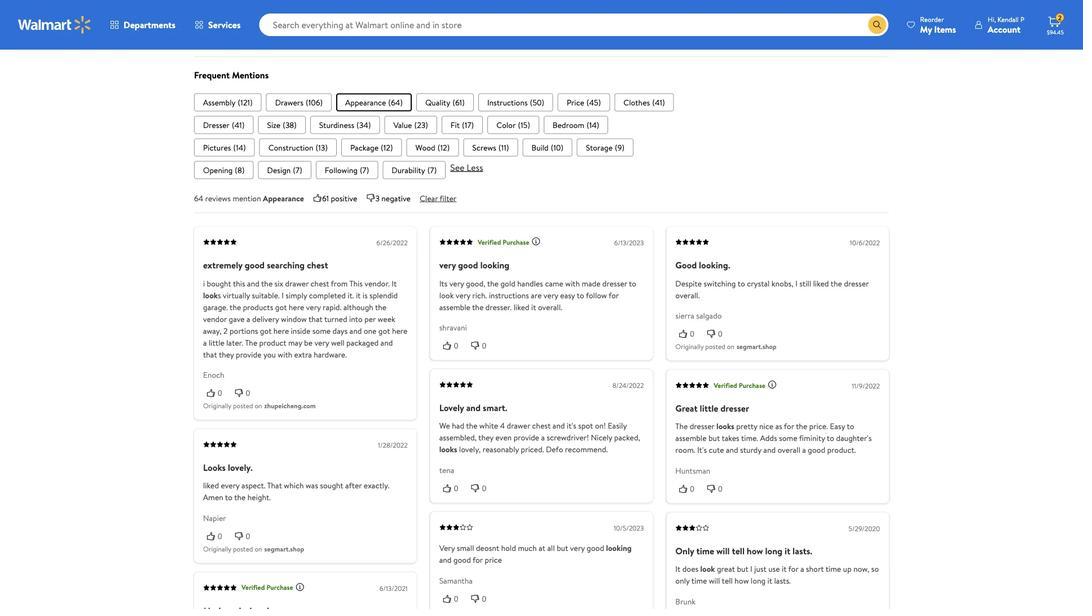 Task type: vqa. For each thing, say whether or not it's contained in the screenshot.


Task type: locate. For each thing, give the bounding box(es) containing it.
on for lovely.
[[255, 545, 262, 554]]

looks down assembled,
[[440, 444, 458, 455]]

liked right still
[[814, 278, 830, 289]]

list item containing clothes
[[615, 93, 674, 111]]

and down adds
[[764, 445, 776, 456]]

lasts. inside great but i just use it for a short time up now, so only time will tell how long it lasts.
[[775, 576, 791, 587]]

1 horizontal spatial little
[[700, 402, 719, 415]]

(38)
[[283, 119, 297, 130]]

(12) for package (12)
[[381, 142, 393, 153]]

white
[[480, 421, 499, 432]]

overall. inside its very good, the gold handles came with made dresser to look very rich. instructions are very easy to follow for assemble the dresser. liked it overall.
[[538, 302, 563, 313]]

dresser down 10/6/2022
[[845, 278, 870, 289]]

posted down salgado
[[706, 342, 726, 352]]

list item
[[194, 93, 262, 111], [266, 93, 332, 111], [336, 93, 412, 111], [417, 93, 474, 111], [479, 93, 554, 111], [558, 93, 610, 111], [615, 93, 674, 111], [194, 116, 254, 134], [258, 116, 306, 134], [310, 116, 380, 134], [385, 116, 437, 134], [442, 116, 483, 134], [488, 116, 540, 134], [544, 116, 609, 134], [194, 138, 255, 157], [260, 138, 337, 157], [342, 138, 402, 157], [407, 138, 459, 157], [464, 138, 518, 157], [523, 138, 573, 157], [577, 138, 634, 157], [194, 161, 254, 179], [258, 161, 312, 179], [316, 161, 378, 179], [383, 161, 446, 179]]

long inside great but i just use it for a short time up now, so only time will tell how long it lasts.
[[751, 576, 766, 587]]

(64)
[[389, 97, 403, 108]]

(12) right the package
[[381, 142, 393, 153]]

assemble up room.
[[676, 433, 707, 444]]

here
[[289, 302, 304, 313], [274, 325, 289, 336], [392, 325, 408, 336]]

assemble up shravani
[[440, 302, 471, 313]]

list item up fit
[[417, 93, 474, 111]]

look up garage.
[[203, 290, 218, 301]]

long up use
[[766, 545, 783, 558]]

0 horizontal spatial overall.
[[538, 302, 563, 313]]

(7) right the design
[[293, 164, 302, 175]]

1 horizontal spatial (12)
[[438, 142, 450, 153]]

4
[[500, 421, 505, 432]]

packaged
[[347, 337, 379, 348]]

we
[[440, 421, 450, 432]]

1 vertical spatial on
[[255, 401, 262, 411]]

appearance up (34)
[[345, 97, 386, 108]]

originally for looks
[[203, 545, 232, 554]]

i inside s virtually suitable. i simply completed it. it is splendid garage. the products got here very rapid. although the vendor gave a delivery window that turned into per week away, 2 portions got here inside some days and one got here a little later. the product may be very well packaged and that they provide you with extra hardware.
[[282, 290, 284, 301]]

chest inside we had the white 4 drawer chest and it's spot on! easily assembled, they even provide a screwdriver! nicely packed, looks lovely, reasonably priced. defo recommend.
[[533, 421, 551, 432]]

lasts. up short
[[793, 545, 813, 558]]

1 vertical spatial some
[[780, 433, 798, 444]]

1 vertical spatial tell
[[722, 576, 733, 587]]

some
[[313, 325, 331, 336], [780, 433, 798, 444]]

for
[[609, 290, 619, 301], [785, 421, 795, 432], [473, 555, 483, 566], [789, 564, 799, 575]]

nice
[[760, 421, 774, 432]]

(14) down (45)
[[587, 119, 600, 130]]

i left "just" at the bottom right
[[751, 564, 753, 575]]

list item up less
[[464, 138, 518, 157]]

0 horizontal spatial assemble
[[440, 302, 471, 313]]

drawer inside we had the white 4 drawer chest and it's spot on! easily assembled, they even provide a screwdriver! nicely packed, looks lovely, reasonably priced. defo recommend.
[[507, 421, 531, 432]]

0 horizontal spatial i
[[282, 290, 284, 301]]

list item containing assembly
[[194, 93, 262, 111]]

i down six
[[282, 290, 284, 301]]

1 (7) from the left
[[293, 164, 302, 175]]

originally down sierra
[[676, 342, 704, 352]]

1 list from the top
[[194, 93, 890, 111]]

0 vertical spatial the
[[245, 337, 258, 348]]

wood
[[416, 142, 436, 153]]

list item containing size
[[258, 116, 306, 134]]

0 vertical spatial originally
[[676, 342, 704, 352]]

but up cute
[[709, 433, 721, 444]]

drawer
[[285, 278, 309, 289], [507, 421, 531, 432]]

0 vertical spatial looks
[[717, 421, 735, 432]]

much
[[518, 543, 537, 554]]

0 down salgado
[[719, 330, 723, 339]]

list item up opening (8)
[[194, 138, 255, 157]]

list item down bedroom (14)
[[577, 138, 634, 157]]

very down completed
[[306, 302, 321, 313]]

0 vertical spatial purchase
[[503, 237, 530, 247]]

1 horizontal spatial verified purchase
[[478, 237, 530, 247]]

overall. inside despite switching to crystal knobs, i still liked the dresser overall.
[[676, 290, 700, 301]]

following (7)
[[325, 164, 369, 175]]

it up splendid
[[392, 278, 397, 289]]

0 vertical spatial drawer
[[285, 278, 309, 289]]

1 vertical spatial overall.
[[538, 302, 563, 313]]

0 vertical spatial posted
[[706, 342, 726, 352]]

3 (7) from the left
[[428, 164, 437, 175]]

(41) for clothes (41)
[[653, 97, 665, 108]]

for right follow
[[609, 290, 619, 301]]

drawers
[[275, 97, 304, 108]]

purchase for very good looking
[[503, 237, 530, 247]]

list item up bedroom (14)
[[558, 93, 610, 111]]

0 vertical spatial lasts.
[[793, 545, 813, 558]]

list item up the package
[[310, 116, 380, 134]]

salgado
[[697, 310, 722, 321]]

list up build
[[194, 116, 890, 134]]

1 vertical spatial looking
[[607, 543, 632, 554]]

1 horizontal spatial (7)
[[360, 164, 369, 175]]

crystal
[[748, 278, 770, 289]]

list item containing following
[[316, 161, 378, 179]]

0 vertical spatial appearance
[[345, 97, 386, 108]]

it left "does"
[[676, 564, 681, 575]]

but
[[709, 433, 721, 444], [557, 543, 569, 554], [738, 564, 749, 575]]

see less
[[451, 161, 483, 173]]

got
[[275, 302, 287, 313], [260, 325, 272, 336], [379, 325, 390, 336]]

2 (12) from the left
[[438, 142, 450, 153]]

0 vertical spatial some
[[313, 325, 331, 336]]

chest inside 'i bought this and the six drawer chest from this vendor. it look'
[[311, 278, 329, 289]]

reviews
[[205, 193, 231, 204]]

vendor
[[203, 314, 227, 325]]

clear
[[420, 193, 438, 204]]

list item down pictures (14) on the top left of page
[[194, 161, 254, 179]]

0 horizontal spatial verified purchase information image
[[296, 583, 305, 592]]

chest up 'i bought this and the six drawer chest from this vendor. it look'
[[307, 259, 328, 271]]

items
[[935, 23, 957, 35]]

2 vertical spatial posted
[[233, 545, 253, 554]]

great little dresser
[[676, 402, 750, 415]]

1 vertical spatial little
[[700, 402, 719, 415]]

0 vertical spatial i
[[796, 278, 798, 289]]

list item down construction
[[258, 161, 312, 179]]

0 vertical spatial little
[[209, 337, 225, 348]]

the inside despite switching to crystal knobs, i still liked the dresser overall.
[[831, 278, 843, 289]]

very small deosnt hold much at all but very good looking and good for price
[[440, 543, 632, 566]]

1 vertical spatial drawer
[[507, 421, 531, 432]]

1 vertical spatial liked
[[514, 302, 530, 313]]

it up great but i just use it for a short time up now, so only time will tell how long it lasts.
[[785, 545, 791, 558]]

list item containing wood
[[407, 138, 459, 157]]

they down the white
[[479, 433, 494, 444]]

price
[[485, 555, 502, 566]]

0 vertical spatial but
[[709, 433, 721, 444]]

1 vertical spatial 2
[[224, 325, 228, 336]]

good right all
[[587, 543, 605, 554]]

instructions
[[488, 97, 528, 108]]

little inside s virtually suitable. i simply completed it. it is splendid garage. the products got here very rapid. although the vendor gave a delivery window that turned into per week away, 2 portions got here inside some days and one got here a little later. the product may be very well packaged and that they provide you with extra hardware.
[[209, 337, 225, 348]]

0 vertical spatial with
[[566, 278, 580, 289]]

look down its
[[440, 290, 454, 301]]

spot
[[579, 421, 594, 432]]

verified purchase information image
[[532, 237, 541, 246], [768, 381, 777, 390], [296, 583, 305, 592]]

got down delivery
[[260, 325, 272, 336]]

fit
[[451, 119, 460, 130]]

on for looking.
[[728, 342, 735, 352]]

easy
[[561, 290, 575, 301]]

list item containing instructions
[[479, 93, 554, 111]]

2 vertical spatial verified purchase
[[242, 583, 293, 593]]

1 vertical spatial (41)
[[232, 119, 245, 130]]

(14) right pictures
[[233, 142, 246, 153]]

0 vertical spatial originally posted on segmart.shop
[[676, 342, 777, 352]]

hi,
[[988, 14, 997, 24]]

which
[[284, 481, 304, 492]]

storage (9)
[[586, 142, 625, 153]]

originally posted on segmart.shop down salgado
[[676, 342, 777, 352]]

originally for extremely
[[203, 401, 232, 411]]

for down deosnt
[[473, 555, 483, 566]]

reorder my items
[[921, 14, 957, 35]]

list item up see less list
[[523, 138, 573, 157]]

look inside 'i bought this and the six drawer chest from this vendor. it look'
[[203, 290, 218, 301]]

0 horizontal spatial the
[[245, 337, 258, 348]]

it inside s virtually suitable. i simply completed it. it is splendid garage. the products got here very rapid. although the vendor gave a delivery window that turned into per week away, 2 portions got here inside some days and one got here a little later. the product may be very well packaged and that they provide you with extra hardware.
[[356, 290, 361, 301]]

for right use
[[789, 564, 799, 575]]

0 horizontal spatial lasts.
[[775, 576, 791, 587]]

0 horizontal spatial but
[[557, 543, 569, 554]]

to left crystal
[[738, 278, 746, 289]]

list item up wood
[[385, 116, 437, 134]]

2 vertical spatial chest
[[533, 421, 551, 432]]

that up inside
[[309, 314, 323, 325]]

1 horizontal spatial but
[[709, 433, 721, 444]]

posted for lovely.
[[233, 545, 253, 554]]

segmart.shop for good looking.
[[737, 342, 777, 352]]

week
[[378, 314, 396, 325]]

chest
[[307, 259, 328, 271], [311, 278, 329, 289], [533, 421, 551, 432]]

instructions (50)
[[488, 97, 545, 108]]

1 vertical spatial but
[[557, 543, 569, 554]]

tell down 'great' on the right of page
[[722, 576, 733, 587]]

will up 'great' on the right of page
[[717, 545, 730, 558]]

1 vertical spatial provide
[[514, 433, 540, 444]]

originally posted on segmart.shop down "napier"
[[203, 545, 304, 554]]

tell inside great but i just use it for a short time up now, so only time will tell how long it lasts.
[[722, 576, 733, 587]]

look right "does"
[[701, 564, 716, 575]]

provide up priced.
[[514, 433, 540, 444]]

my
[[921, 23, 933, 35]]

list containing pictures
[[194, 138, 890, 157]]

dresser inside despite switching to crystal knobs, i still liked the dresser overall.
[[845, 278, 870, 289]]

the inside liked every aspect. that which was sought after exactly. amen to the height.
[[234, 492, 246, 503]]

1 (12) from the left
[[381, 142, 393, 153]]

and right this
[[247, 278, 260, 289]]

opening
[[203, 164, 233, 175]]

list item up dresser (41)
[[194, 93, 262, 111]]

10/5/2023
[[614, 524, 644, 533]]

1 horizontal spatial verified purchase information image
[[532, 237, 541, 246]]

time.
[[742, 433, 759, 444]]

0 horizontal spatial originally posted on segmart.shop
[[203, 545, 304, 554]]

posted left the zhupeicheng.com
[[233, 401, 253, 411]]

services button
[[185, 11, 250, 38]]

liked down instructions
[[514, 302, 530, 313]]

and down 'week'
[[381, 337, 393, 348]]

0 horizontal spatial little
[[209, 337, 225, 348]]

(7) down the wood (12)
[[428, 164, 437, 175]]

1 horizontal spatial 2
[[1059, 13, 1063, 22]]

1 vertical spatial verified
[[714, 381, 738, 390]]

0 horizontal spatial (12)
[[381, 142, 393, 153]]

with up easy
[[566, 278, 580, 289]]

list item up pictures (14) on the top left of page
[[194, 116, 254, 134]]

positive
[[331, 193, 358, 204]]

rich.
[[473, 290, 487, 301]]

segmart.shop for looks lovely.
[[265, 545, 304, 554]]

despite switching to crystal knobs, i still liked the dresser overall.
[[676, 278, 870, 301]]

originally for good
[[676, 342, 704, 352]]

a inside we had the white 4 drawer chest and it's spot on! easily assembled, they even provide a screwdriver! nicely packed, looks lovely, reasonably priced. defo recommend.
[[542, 433, 545, 444]]

now,
[[854, 564, 870, 575]]

0 vertical spatial it
[[392, 278, 397, 289]]

0 horizontal spatial got
[[260, 325, 272, 336]]

drawer up simply
[[285, 278, 309, 289]]

splendid
[[370, 290, 398, 301]]

0 vertical spatial verified purchase information image
[[532, 237, 541, 246]]

list item containing sturdiness
[[310, 116, 380, 134]]

list item containing quality
[[417, 93, 474, 111]]

lovely and smart.
[[440, 402, 508, 414]]

p
[[1021, 14, 1025, 24]]

61
[[322, 193, 329, 204]]

filter
[[440, 193, 457, 204]]

(41) right dresser
[[232, 119, 245, 130]]

0 horizontal spatial they
[[219, 349, 234, 360]]

lovely
[[440, 402, 464, 414]]

appearance down design (7)
[[263, 193, 304, 204]]

short
[[807, 564, 825, 575]]

1 horizontal spatial (41)
[[653, 97, 665, 108]]

2 (7) from the left
[[360, 164, 369, 175]]

to down easy
[[827, 433, 835, 444]]

napier
[[203, 513, 226, 524]]

and inside we had the white 4 drawer chest and it's spot on! easily assembled, they even provide a screwdriver! nicely packed, looks lovely, reasonably priced. defo recommend.
[[553, 421, 565, 432]]

pretty
[[737, 421, 758, 432]]

exactly.
[[364, 481, 390, 492]]

1 vertical spatial chest
[[311, 278, 329, 289]]

originally posted on segmart.shop for good looking.
[[676, 342, 777, 352]]

(17)
[[462, 119, 474, 130]]

0 horizontal spatial drawer
[[285, 278, 309, 289]]

0 horizontal spatial (41)
[[232, 119, 245, 130]]

looking up gold on the left top of page
[[481, 259, 510, 271]]

10/6/2022
[[851, 238, 881, 248]]

chest up priced.
[[533, 421, 551, 432]]

1 horizontal spatial look
[[440, 290, 454, 301]]

1 horizontal spatial looking
[[607, 543, 632, 554]]

this
[[233, 278, 245, 289]]

chest up completed
[[311, 278, 329, 289]]

1 vertical spatial verified purchase information image
[[768, 381, 777, 390]]

0 horizontal spatial that
[[203, 349, 217, 360]]

1 vertical spatial posted
[[233, 401, 253, 411]]

the inside 'i bought this and the six drawer chest from this vendor. it look'
[[261, 278, 273, 289]]

liked up amen
[[203, 481, 219, 492]]

tell up 'great' on the right of page
[[732, 545, 745, 558]]

2 inside s virtually suitable. i simply completed it. it is splendid garage. the products got here very rapid. although the vendor gave a delivery window that turned into per week away, 2 portions got here inside some days and one got here a little later. the product may be very well packaged and that they provide you with extra hardware.
[[224, 325, 228, 336]]

0 horizontal spatial segmart.shop
[[265, 545, 304, 554]]

and inside 'i bought this and the six drawer chest from this vendor. it look'
[[247, 278, 260, 289]]

list
[[194, 93, 890, 111], [194, 116, 890, 134], [194, 138, 890, 157]]

1 vertical spatial originally posted on segmart.shop
[[203, 545, 304, 554]]

list item up positive
[[316, 161, 378, 179]]

0 horizontal spatial 2
[[224, 325, 228, 336]]

extra
[[294, 349, 312, 360]]

good
[[676, 259, 697, 271]]

switching
[[704, 278, 736, 289]]

room.
[[676, 445, 696, 456]]

0 down reasonably
[[482, 484, 487, 493]]

0 down samantha
[[454, 595, 459, 604]]

overall.
[[676, 290, 700, 301], [538, 302, 563, 313]]

screwdriver!
[[547, 433, 589, 444]]

size
[[267, 119, 281, 130]]

0 vertical spatial verified purchase
[[478, 237, 530, 247]]

with right you
[[278, 349, 293, 360]]

verified purchase for very good looking
[[478, 237, 530, 247]]

lovely.
[[228, 462, 253, 474]]

time down it does look
[[692, 576, 708, 587]]

0 vertical spatial verified
[[478, 237, 501, 247]]

provide inside s virtually suitable. i simply completed it. it is splendid garage. the products got here very rapid. although the vendor gave a delivery window that turned into per week away, 2 portions got here inside some days and one got here a little later. the product may be very well packaged and that they provide you with extra hardware.
[[236, 349, 262, 360]]

1 vertical spatial list
[[194, 116, 890, 134]]

even
[[496, 433, 512, 444]]

some up be
[[313, 325, 331, 336]]

the inside s virtually suitable. i simply completed it. it is splendid garage. the products got here very rapid. although the vendor gave a delivery window that turned into per week away, 2 portions got here inside some days and one got here a little later. the product may be very well packaged and that they provide you with extra hardware.
[[245, 337, 258, 348]]

list item right (45)
[[615, 93, 674, 111]]

despite
[[676, 278, 702, 289]]

sierra
[[676, 310, 695, 321]]

0 horizontal spatial some
[[313, 325, 331, 336]]

see less list
[[194, 161, 890, 179]]

list up the (15)
[[194, 93, 890, 111]]

1 horizontal spatial with
[[566, 278, 580, 289]]

2 vertical spatial purchase
[[267, 583, 293, 593]]

list item containing bedroom
[[544, 116, 609, 134]]

good down small
[[454, 555, 471, 566]]

assemble inside pretty nice as for the price.  easy to assemble but takes time.  adds some fiminity to daughter's room.  it's cute and sturdy and overall a good product.
[[676, 433, 707, 444]]

1 horizontal spatial provide
[[514, 433, 540, 444]]

looking
[[481, 259, 510, 271], [607, 543, 632, 554]]

2 vertical spatial originally
[[203, 545, 232, 554]]

1 vertical spatial lasts.
[[775, 576, 791, 587]]

how
[[747, 545, 764, 558], [735, 576, 749, 587]]

2 horizontal spatial i
[[796, 278, 798, 289]]

2 horizontal spatial liked
[[814, 278, 830, 289]]

overall. down "despite"
[[676, 290, 700, 301]]

good looking.
[[676, 259, 731, 271]]

it inside its very good, the gold handles came with made dresser to look very rich. instructions are very easy to follow for assemble the dresser. liked it overall.
[[532, 302, 536, 313]]

3
[[376, 193, 380, 204]]

3 list from the top
[[194, 138, 890, 157]]

64
[[194, 193, 203, 204]]

0 vertical spatial on
[[728, 342, 735, 352]]

they inside s virtually suitable. i simply completed it. it is splendid garage. the products got here very rapid. although the vendor gave a delivery window that turned into per week away, 2 portions got here inside some days and one got here a little later. the product may be very well packaged and that they provide you with extra hardware.
[[219, 349, 234, 360]]

(9)
[[615, 142, 625, 153]]

2 vertical spatial list
[[194, 138, 890, 157]]

1 horizontal spatial appearance
[[345, 97, 386, 108]]

provide down later.
[[236, 349, 262, 360]]

0 horizontal spatial appearance
[[263, 193, 304, 204]]

design (7)
[[267, 164, 302, 175]]

a up priced.
[[542, 433, 545, 444]]

clothes
[[624, 97, 650, 108]]

0 vertical spatial segmart.shop
[[737, 342, 777, 352]]

some inside pretty nice as for the price.  easy to assemble but takes time.  adds some fiminity to daughter's room.  it's cute and sturdy and overall a good product.
[[780, 433, 798, 444]]

follow
[[586, 290, 607, 301]]

1 vertical spatial verified purchase
[[714, 381, 766, 390]]

are
[[531, 290, 542, 301]]

verified for dresser
[[714, 381, 738, 390]]

with inside its very good, the gold handles came with made dresser to look very rich. instructions are very easy to follow for assemble the dresser. liked it overall.
[[566, 278, 580, 289]]

1 vertical spatial will
[[709, 576, 721, 587]]

(7) for durability (7)
[[428, 164, 437, 175]]

1 horizontal spatial they
[[479, 433, 494, 444]]

list item containing appearance
[[336, 93, 412, 111]]

2 vertical spatial verified
[[242, 583, 265, 593]]

list item containing fit
[[442, 116, 483, 134]]

2 list from the top
[[194, 116, 890, 134]]

list item down the (38)
[[260, 138, 337, 157]]

2 vertical spatial on
[[255, 545, 262, 554]]

1 vertical spatial assemble
[[676, 433, 707, 444]]

construction (13)
[[269, 142, 328, 153]]

is
[[363, 290, 368, 301]]

(41) for dresser (41)
[[232, 119, 245, 130]]

time right only
[[697, 545, 715, 558]]

1 vertical spatial it
[[676, 564, 681, 575]]

1 vertical spatial (14)
[[233, 142, 246, 153]]

and left it's
[[553, 421, 565, 432]]

made
[[582, 278, 601, 289]]

64 reviews mention appearance
[[194, 193, 304, 204]]

very inside the very small deosnt hold much at all but very good looking and good for price
[[571, 543, 585, 554]]

adds
[[761, 433, 778, 444]]



Task type: describe. For each thing, give the bounding box(es) containing it.
departments button
[[100, 11, 185, 38]]

durability
[[392, 164, 425, 175]]

0 vertical spatial chest
[[307, 259, 328, 271]]

1 horizontal spatial it
[[676, 564, 681, 575]]

but inside the very small deosnt hold much at all but very good looking and good for price
[[557, 543, 569, 554]]

on!
[[595, 421, 606, 432]]

gold
[[501, 278, 516, 289]]

simply
[[286, 290, 307, 301]]

the left gold on the left top of page
[[488, 278, 499, 289]]

it down use
[[768, 576, 773, 587]]

but inside pretty nice as for the price.  easy to assemble but takes time.  adds some fiminity to daughter's room.  it's cute and sturdy and overall a good product.
[[709, 433, 721, 444]]

fit (17)
[[451, 119, 474, 130]]

very right its
[[450, 278, 464, 289]]

0 horizontal spatial purchase
[[267, 583, 293, 593]]

dresser inside its very good, the gold handles came with made dresser to look very rich. instructions are very easy to follow for assemble the dresser. liked it overall.
[[603, 278, 628, 289]]

sierra salgado
[[676, 310, 722, 321]]

extremely good searching chest
[[203, 259, 328, 271]]

looks lovely.
[[203, 462, 253, 474]]

design
[[267, 164, 291, 175]]

to inside despite switching to crystal knobs, i still liked the dresser overall.
[[738, 278, 746, 289]]

for inside its very good, the gold handles came with made dresser to look very rich. instructions are very easy to follow for assemble the dresser. liked it overall.
[[609, 290, 619, 301]]

0 vertical spatial long
[[766, 545, 783, 558]]

may
[[288, 337, 302, 348]]

Walmart Site-Wide search field
[[259, 14, 889, 36]]

clothes (41)
[[624, 97, 665, 108]]

(14) for pictures (14)
[[233, 142, 246, 153]]

list item containing durability
[[383, 161, 446, 179]]

2 vertical spatial time
[[692, 576, 708, 587]]

to up daughter's
[[848, 421, 855, 432]]

list item containing value
[[385, 116, 437, 134]]

rapid.
[[323, 302, 342, 313]]

0 down cute
[[719, 485, 723, 494]]

knobs,
[[772, 278, 794, 289]]

(7) for design (7)
[[293, 164, 302, 175]]

days
[[333, 325, 348, 336]]

0 down enoch
[[218, 389, 222, 398]]

1 vertical spatial time
[[826, 564, 842, 575]]

Search search field
[[259, 14, 889, 36]]

2 vertical spatial verified purchase information image
[[296, 583, 305, 592]]

tena
[[440, 465, 455, 476]]

cute
[[709, 445, 725, 456]]

reorder
[[921, 14, 945, 24]]

1 vertical spatial the
[[676, 421, 688, 432]]

s
[[218, 290, 221, 301]]

(12) for wood (12)
[[438, 142, 450, 153]]

virtually
[[223, 290, 250, 301]]

but inside great but i just use it for a short time up now, so only time will tell how long it lasts.
[[738, 564, 749, 575]]

1 vertical spatial that
[[203, 349, 217, 360]]

away,
[[203, 325, 222, 336]]

2 horizontal spatial look
[[701, 564, 716, 575]]

for inside the very small deosnt hold much at all but very good looking and good for price
[[473, 555, 483, 566]]

does
[[683, 564, 699, 575]]

suitable.
[[252, 290, 280, 301]]

61 positive
[[322, 193, 358, 204]]

originally posted on segmart.shop for looks lovely.
[[203, 545, 304, 554]]

purchase for great little dresser
[[739, 381, 766, 390]]

bedroom
[[553, 119, 585, 130]]

verified purchase information image for great little dresser
[[768, 381, 777, 390]]

i inside great but i just use it for a short time up now, so only time will tell how long it lasts.
[[751, 564, 753, 575]]

good up this
[[245, 259, 265, 271]]

quality
[[426, 97, 451, 108]]

some inside s virtually suitable. i simply completed it. it is splendid garage. the products got here very rapid. although the vendor gave a delivery window that turned into per week away, 2 portions got here inside some days and one got here a little later. the product may be very well packaged and that they provide you with extra hardware.
[[313, 325, 331, 336]]

i inside despite switching to crystal knobs, i still liked the dresser overall.
[[796, 278, 798, 289]]

zhupeicheng.com
[[265, 401, 316, 411]]

color (15)
[[497, 119, 531, 130]]

list item containing design
[[258, 161, 312, 179]]

great but i just use it for a short time up now, so only time will tell how long it lasts.
[[676, 564, 880, 587]]

appearance (64)
[[345, 97, 403, 108]]

and down into
[[350, 325, 362, 336]]

dresser down great little dresser
[[690, 421, 715, 432]]

vendor.
[[365, 278, 390, 289]]

here up product
[[274, 325, 289, 336]]

verified purchase for great little dresser
[[714, 381, 766, 390]]

here down simply
[[289, 302, 304, 313]]

so
[[872, 564, 880, 575]]

0 vertical spatial looking
[[481, 259, 510, 271]]

price (45)
[[567, 97, 601, 108]]

liked inside liked every aspect. that which was sought after exactly. amen to the height.
[[203, 481, 219, 492]]

list containing dresser
[[194, 116, 890, 134]]

search icon image
[[873, 20, 882, 29]]

liked inside despite switching to crystal knobs, i still liked the dresser overall.
[[814, 278, 830, 289]]

liked inside its very good, the gold handles came with made dresser to look very rich. instructions are very easy to follow for assemble the dresser. liked it overall.
[[514, 302, 530, 313]]

0 down dresser.
[[482, 341, 487, 350]]

only
[[676, 545, 695, 558]]

on for good
[[255, 401, 262, 411]]

clear filter button
[[420, 193, 457, 204]]

we had the white 4 drawer chest and it's spot on! easily assembled, they even provide a screwdriver! nicely packed, looks lovely, reasonably priced. defo recommend.
[[440, 421, 641, 455]]

looking inside the very small deosnt hold much at all but very good looking and good for price
[[607, 543, 632, 554]]

packed,
[[615, 433, 641, 444]]

list item containing color
[[488, 116, 540, 134]]

easily
[[608, 421, 627, 432]]

very down 'came'
[[544, 290, 559, 301]]

the down rich.
[[473, 302, 484, 313]]

dresser up pretty
[[721, 402, 750, 415]]

amen
[[203, 492, 223, 503]]

0 down tena
[[454, 484, 459, 493]]

the down virtually
[[230, 302, 241, 313]]

0 horizontal spatial verified
[[242, 583, 265, 593]]

from
[[331, 278, 348, 289]]

and left smart. at the left bottom
[[467, 402, 481, 414]]

1 vertical spatial appearance
[[263, 193, 304, 204]]

0 vertical spatial how
[[747, 545, 764, 558]]

frequent
[[194, 69, 230, 81]]

list item containing drawers
[[266, 93, 332, 111]]

0 vertical spatial will
[[717, 545, 730, 558]]

list item containing build
[[523, 138, 573, 157]]

walmart image
[[18, 16, 91, 34]]

here down 'week'
[[392, 325, 408, 336]]

good inside pretty nice as for the price.  easy to assemble but takes time.  adds some fiminity to daughter's room.  it's cute and sturdy and overall a good product.
[[808, 445, 826, 456]]

great
[[676, 402, 698, 415]]

samantha
[[440, 576, 473, 587]]

(23)
[[415, 119, 428, 130]]

with inside s virtually suitable. i simply completed it. it is splendid garage. the products got here very rapid. although the vendor gave a delivery window that turned into per week away, 2 portions got here inside some days and one got here a little later. the product may be very well packaged and that they provide you with extra hardware.
[[278, 349, 293, 360]]

build (10)
[[532, 142, 564, 153]]

1 horizontal spatial got
[[275, 302, 287, 313]]

(7) for following (7)
[[360, 164, 369, 175]]

a down the 'away,'
[[203, 337, 207, 348]]

a inside pretty nice as for the price.  easy to assemble but takes time.  adds some fiminity to daughter's room.  it's cute and sturdy and overall a good product.
[[803, 445, 807, 456]]

0 down "sierra salgado"
[[691, 330, 695, 339]]

build
[[532, 142, 549, 153]]

list item containing construction
[[260, 138, 337, 157]]

drawers (106)
[[275, 97, 323, 108]]

originally posted on zhupeicheng.com
[[203, 401, 316, 411]]

(15)
[[518, 119, 531, 130]]

and inside the very small deosnt hold much at all but very good looking and good for price
[[440, 555, 452, 566]]

posted for looking.
[[706, 342, 726, 352]]

for inside great but i just use it for a short time up now, so only time will tell how long it lasts.
[[789, 564, 799, 575]]

8/24/2022
[[613, 381, 644, 391]]

list item containing screws
[[464, 138, 518, 157]]

posted for good
[[233, 401, 253, 411]]

list item containing opening
[[194, 161, 254, 179]]

enoch
[[203, 370, 225, 381]]

0 vertical spatial tell
[[732, 545, 745, 558]]

delivery
[[252, 314, 279, 325]]

and down takes at right
[[727, 445, 739, 456]]

will inside great but i just use it for a short time up now, so only time will tell how long it lasts.
[[709, 576, 721, 587]]

frequent mentions
[[194, 69, 269, 81]]

per
[[365, 314, 376, 325]]

how inside great but i just use it for a short time up now, so only time will tell how long it lasts.
[[735, 576, 749, 587]]

the down splendid
[[375, 302, 387, 313]]

it's
[[567, 421, 577, 432]]

less
[[467, 161, 483, 173]]

portions
[[230, 325, 258, 336]]

for inside pretty nice as for the price.  easy to assemble but takes time.  adds some fiminity to daughter's room.  it's cute and sturdy and overall a good product.
[[785, 421, 795, 432]]

drawer inside 'i bought this and the six drawer chest from this vendor. it look'
[[285, 278, 309, 289]]

list item containing pictures
[[194, 138, 255, 157]]

verified purchase information image for very good looking
[[532, 237, 541, 246]]

to right easy
[[577, 290, 585, 301]]

value (23)
[[394, 119, 428, 130]]

assemble inside its very good, the gold handles came with made dresser to look very rich. instructions are very easy to follow for assemble the dresser. liked it overall.
[[440, 302, 471, 313]]

products
[[243, 302, 273, 313]]

very right be
[[315, 337, 329, 348]]

(8)
[[235, 164, 245, 175]]

0 down height.
[[246, 532, 250, 541]]

they inside we had the white 4 drawer chest and it's spot on! easily assembled, they even provide a screwdriver! nicely packed, looks lovely, reasonably priced. defo recommend.
[[479, 433, 494, 444]]

the inside pretty nice as for the price.  easy to assemble but takes time.  adds some fiminity to daughter's room.  it's cute and sturdy and overall a good product.
[[797, 421, 808, 432]]

negative
[[382, 193, 411, 204]]

huntsman
[[676, 466, 711, 477]]

easy
[[831, 421, 846, 432]]

list item containing storage
[[577, 138, 634, 157]]

list item containing price
[[558, 93, 610, 111]]

pictures
[[203, 142, 231, 153]]

looks inside we had the white 4 drawer chest and it's spot on! easily assembled, they even provide a screwdriver! nicely packed, looks lovely, reasonably priced. defo recommend.
[[440, 444, 458, 455]]

list containing assembly
[[194, 93, 890, 111]]

fiminity
[[800, 433, 826, 444]]

it right use
[[782, 564, 787, 575]]

it inside 'i bought this and the six drawer chest from this vendor. it look'
[[392, 278, 397, 289]]

i bought this and the six drawer chest from this vendor. it look
[[203, 278, 397, 301]]

very left rich.
[[456, 290, 471, 301]]

liked every aspect. that which was sought after exactly. amen to the height.
[[203, 481, 390, 503]]

assembly (121)
[[203, 97, 253, 108]]

0 down shravani
[[454, 341, 459, 350]]

1/28/2022
[[378, 441, 408, 450]]

price
[[567, 97, 585, 108]]

the inside we had the white 4 drawer chest and it's spot on! easily assembled, they even provide a screwdriver! nicely packed, looks lovely, reasonably priced. defo recommend.
[[466, 421, 478, 432]]

0 down "napier"
[[218, 532, 222, 541]]

to inside liked every aspect. that which was sought after exactly. amen to the height.
[[225, 492, 233, 503]]

0 vertical spatial that
[[309, 314, 323, 325]]

its very good, the gold handles came with made dresser to look very rich. instructions are very easy to follow for assemble the dresser. liked it overall.
[[440, 278, 637, 313]]

a inside great but i just use it for a short time up now, so only time will tell how long it lasts.
[[801, 564, 805, 575]]

(13)
[[316, 142, 328, 153]]

mentions
[[232, 69, 269, 81]]

0 down price
[[482, 595, 487, 604]]

11/9/2022
[[853, 381, 881, 391]]

look inside its very good, the gold handles came with made dresser to look very rich. instructions are very easy to follow for assemble the dresser. liked it overall.
[[440, 290, 454, 301]]

very up its
[[440, 259, 456, 271]]

to down 6/13/2023
[[629, 278, 637, 289]]

smart.
[[483, 402, 508, 414]]

list item containing dresser
[[194, 116, 254, 134]]

good up good,
[[458, 259, 478, 271]]

hardware.
[[314, 349, 347, 360]]

provide inside we had the white 4 drawer chest and it's spot on! easily assembled, they even provide a screwdriver! nicely packed, looks lovely, reasonably priced. defo recommend.
[[514, 433, 540, 444]]

0 vertical spatial time
[[697, 545, 715, 558]]

construction
[[269, 142, 314, 153]]

0 horizontal spatial verified purchase
[[242, 583, 293, 593]]

appearance inside 'list item'
[[345, 97, 386, 108]]

0 up originally posted on zhupeicheng.com
[[246, 389, 250, 398]]

use
[[769, 564, 781, 575]]

0 down huntsman
[[691, 485, 695, 494]]

verified for looking
[[478, 237, 501, 247]]

as
[[776, 421, 783, 432]]

3 negative
[[376, 193, 411, 204]]

(14) for bedroom (14)
[[587, 119, 600, 130]]

6/13/2021
[[380, 584, 408, 594]]

2 horizontal spatial got
[[379, 325, 390, 336]]

list item containing package
[[342, 138, 402, 157]]

size (38)
[[267, 119, 297, 130]]

a right gave
[[247, 314, 250, 325]]



